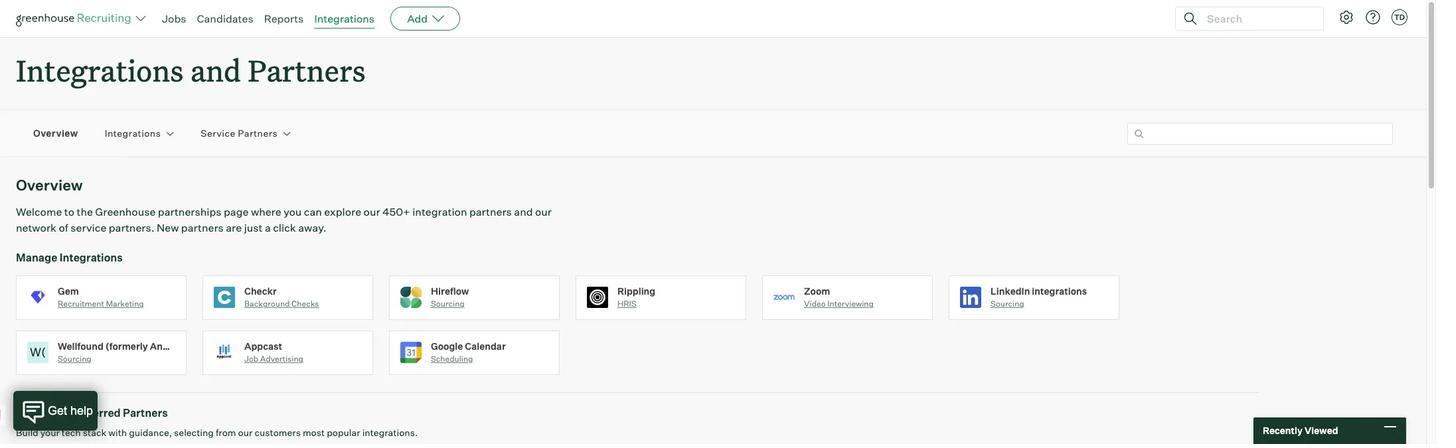 Task type: locate. For each thing, give the bounding box(es) containing it.
service
[[71, 221, 106, 235]]

0 vertical spatial and
[[190, 50, 241, 90]]

stack
[[83, 427, 106, 438]]

reports link
[[264, 12, 304, 25]]

customer-
[[16, 407, 72, 420]]

reports
[[264, 12, 304, 25]]

hireflow sourcing
[[431, 285, 469, 309]]

google
[[431, 340, 463, 352]]

build
[[16, 427, 38, 438]]

sourcing inside 'linkedin integrations sourcing'
[[991, 299, 1025, 309]]

service partners link
[[201, 127, 278, 140]]

overview
[[33, 128, 78, 139], [16, 176, 83, 194]]

partners up "guidance,"
[[123, 407, 168, 420]]

partners
[[469, 205, 512, 219], [181, 221, 224, 235]]

2 vertical spatial partners
[[123, 407, 168, 420]]

1 horizontal spatial partners
[[469, 205, 512, 219]]

popular
[[327, 427, 360, 438]]

our
[[364, 205, 380, 219], [535, 205, 552, 219], [238, 427, 253, 438]]

explore
[[324, 205, 361, 219]]

jobs link
[[162, 12, 186, 25]]

service partners
[[201, 128, 278, 139]]

0 vertical spatial partners
[[248, 50, 366, 90]]

manage
[[16, 251, 57, 264]]

welcome to the greenhouse partnerships page where you can explore our 450+ integration partners and our network of service partners. new partners are just a click away.
[[16, 205, 552, 235]]

partners down the partnerships
[[181, 221, 224, 235]]

linkedin integrations sourcing
[[991, 285, 1087, 309]]

450+
[[383, 205, 410, 219]]

integrations
[[314, 12, 375, 25], [16, 50, 184, 90], [105, 128, 161, 139], [60, 251, 123, 264]]

wellfound (formerly angellist talent) sourcing
[[58, 340, 228, 364]]

scheduling
[[431, 354, 473, 364]]

1 vertical spatial partners
[[238, 128, 278, 139]]

sourcing down linkedin
[[991, 299, 1025, 309]]

integration
[[413, 205, 467, 219]]

rippling hris
[[618, 285, 656, 309]]

1 horizontal spatial and
[[514, 205, 533, 219]]

1 vertical spatial and
[[514, 205, 533, 219]]

add button
[[391, 7, 460, 31]]

new
[[157, 221, 179, 235]]

and
[[190, 50, 241, 90], [514, 205, 533, 219]]

from
[[216, 427, 236, 438]]

2 horizontal spatial sourcing
[[991, 299, 1025, 309]]

sourcing inside hireflow sourcing
[[431, 299, 465, 309]]

calendar
[[465, 340, 506, 352]]

sourcing down hireflow
[[431, 299, 465, 309]]

welcome
[[16, 205, 62, 219]]

partners down reports
[[248, 50, 366, 90]]

rippling
[[618, 285, 656, 297]]

greenhouse recruiting image
[[16, 11, 135, 27]]

0 horizontal spatial sourcing
[[58, 354, 91, 364]]

1 horizontal spatial sourcing
[[431, 299, 465, 309]]

partners
[[248, 50, 366, 90], [238, 128, 278, 139], [123, 407, 168, 420]]

0 vertical spatial overview
[[33, 128, 78, 139]]

checks
[[292, 299, 319, 309]]

partners right service
[[238, 128, 278, 139]]

integrations and partners
[[16, 50, 366, 90]]

manage integrations
[[16, 251, 123, 264]]

td
[[1395, 13, 1405, 22]]

partners right integration
[[469, 205, 512, 219]]

appcast
[[244, 340, 282, 352]]

the
[[77, 205, 93, 219]]

0 vertical spatial partners
[[469, 205, 512, 219]]

of
[[59, 221, 68, 235]]

1 horizontal spatial integrations link
[[314, 12, 375, 25]]

configure image
[[1339, 9, 1355, 25]]

most
[[303, 427, 325, 438]]

Search text field
[[1204, 9, 1312, 28]]

talent)
[[196, 340, 228, 352]]

integrations link
[[314, 12, 375, 25], [105, 127, 161, 140]]

recently
[[1263, 425, 1303, 437]]

0 horizontal spatial and
[[190, 50, 241, 90]]

a
[[265, 221, 271, 235]]

2 horizontal spatial our
[[535, 205, 552, 219]]

recently viewed
[[1263, 425, 1339, 437]]

jobs
[[162, 12, 186, 25]]

None text field
[[1128, 123, 1393, 145]]

0 horizontal spatial integrations link
[[105, 127, 161, 140]]

hris
[[618, 299, 637, 309]]

google calendar scheduling
[[431, 340, 506, 364]]

page
[[224, 205, 249, 219]]

sourcing
[[431, 299, 465, 309], [991, 299, 1025, 309], [58, 354, 91, 364]]

you
[[284, 205, 302, 219]]

sourcing down wellfound
[[58, 354, 91, 364]]

viewed
[[1305, 425, 1339, 437]]

overview link
[[33, 127, 78, 140]]

1 vertical spatial partners
[[181, 221, 224, 235]]

can
[[304, 205, 322, 219]]



Task type: describe. For each thing, give the bounding box(es) containing it.
0 vertical spatial integrations link
[[314, 12, 375, 25]]

service
[[201, 128, 236, 139]]

td button
[[1392, 9, 1408, 25]]

zoom video interviewing
[[804, 285, 874, 309]]

away.
[[298, 221, 327, 235]]

partners for customer-preferred partners
[[123, 407, 168, 420]]

preferred
[[72, 407, 121, 420]]

and inside welcome to the greenhouse partnerships page where you can explore our 450+ integration partners and our network of service partners. new partners are just a click away.
[[514, 205, 533, 219]]

marketing
[[106, 299, 144, 309]]

click
[[273, 221, 296, 235]]

gem
[[58, 285, 79, 297]]

zoom
[[804, 285, 830, 297]]

partners.
[[109, 221, 154, 235]]

customers
[[255, 427, 301, 438]]

add
[[407, 12, 428, 25]]

checkr
[[244, 285, 277, 297]]

0 horizontal spatial our
[[238, 427, 253, 438]]

w(
[[30, 345, 46, 360]]

sourcing inside wellfound (formerly angellist talent) sourcing
[[58, 354, 91, 364]]

selecting
[[174, 427, 214, 438]]

greenhouse
[[95, 205, 156, 219]]

1 vertical spatial integrations link
[[105, 127, 161, 140]]

0 horizontal spatial partners
[[181, 221, 224, 235]]

1 vertical spatial overview
[[16, 176, 83, 194]]

your
[[40, 427, 60, 438]]

to
[[64, 205, 74, 219]]

partners for integrations and partners
[[248, 50, 366, 90]]

checkr background checks
[[244, 285, 319, 309]]

build your tech stack with guidance, selecting from our customers most popular integrations.
[[16, 427, 418, 438]]

integrations
[[1032, 285, 1087, 297]]

td button
[[1389, 7, 1411, 28]]

appcast job advertising
[[244, 340, 303, 364]]

where
[[251, 205, 281, 219]]

are
[[226, 221, 242, 235]]

gem recruitment marketing
[[58, 285, 144, 309]]

advertising
[[260, 354, 303, 364]]

with
[[108, 427, 127, 438]]

job
[[244, 354, 258, 364]]

integrations.
[[362, 427, 418, 438]]

network
[[16, 221, 56, 235]]

1 horizontal spatial our
[[364, 205, 380, 219]]

tech
[[62, 427, 81, 438]]

linkedin
[[991, 285, 1030, 297]]

(formerly
[[105, 340, 148, 352]]

wellfound
[[58, 340, 103, 352]]

angellist
[[150, 340, 194, 352]]

customer-preferred partners
[[16, 407, 168, 420]]

recruitment
[[58, 299, 104, 309]]

hireflow
[[431, 285, 469, 297]]

candidates
[[197, 12, 253, 25]]

just
[[244, 221, 263, 235]]

guidance,
[[129, 427, 172, 438]]

video
[[804, 299, 826, 309]]

partnerships
[[158, 205, 222, 219]]

background
[[244, 299, 290, 309]]

interviewing
[[828, 299, 874, 309]]

candidates link
[[197, 12, 253, 25]]



Task type: vqa. For each thing, say whether or not it's contained in the screenshot.
Time in Stage Goal Attainment link
no



